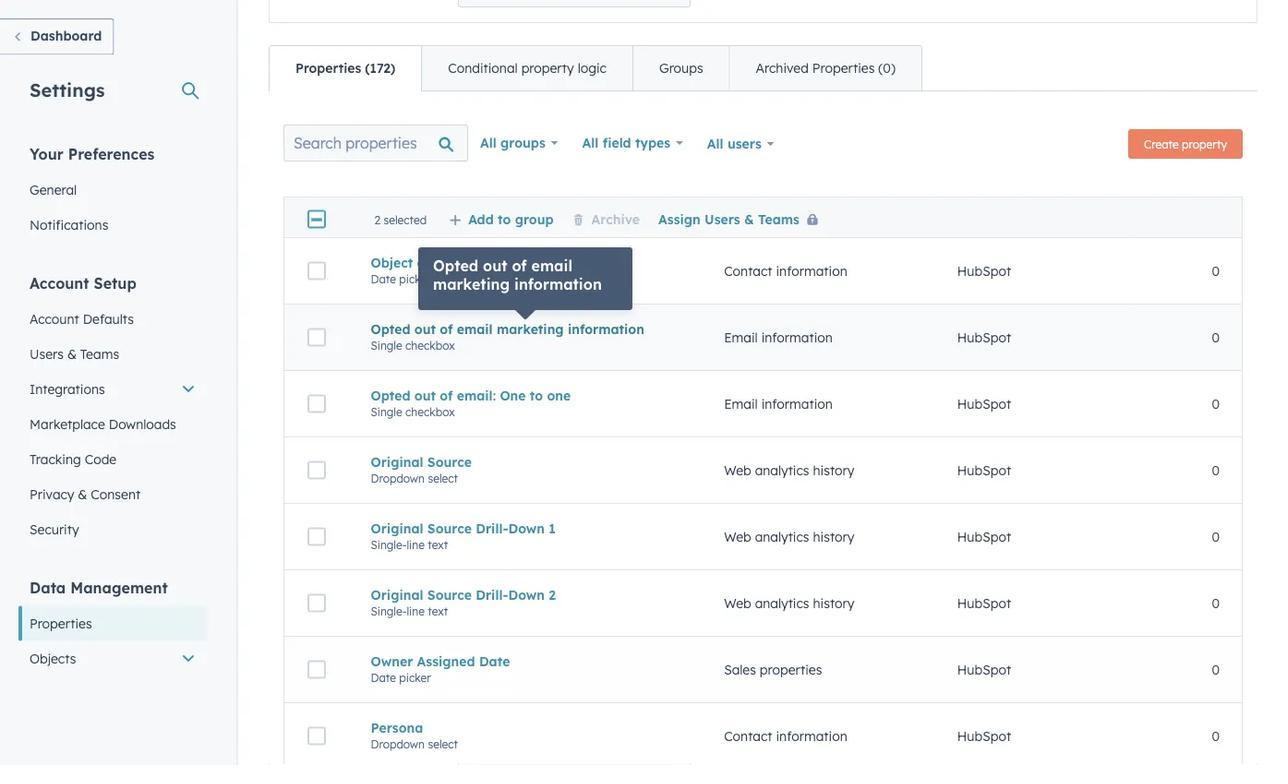 Task type: vqa. For each thing, say whether or not it's contained in the screenshot.


Task type: describe. For each thing, give the bounding box(es) containing it.
tracking code
[[30, 451, 117, 468]]

data
[[30, 579, 66, 597]]

one
[[547, 388, 571, 404]]

original for original source drill-down 1
[[371, 521, 424, 537]]

conditional
[[448, 60, 518, 76]]

out for opted out of email marketing information
[[415, 321, 436, 337]]

information inside opted out of email marketing information single checkbox
[[568, 321, 645, 337]]

web analytics history for 2
[[725, 596, 855, 612]]

object create date/time date picker
[[371, 255, 528, 286]]

archived properties (0)
[[756, 60, 896, 76]]

picker for assigned
[[399, 671, 431, 685]]

conditional property logic link
[[421, 46, 633, 91]]

information for object create date/time
[[777, 263, 848, 279]]

integrations button
[[18, 372, 207, 407]]

text for original source drill-down 1
[[428, 538, 448, 552]]

contact for select
[[725, 729, 773, 745]]

all users
[[708, 136, 762, 152]]

assign users & teams button
[[659, 211, 826, 227]]

single inside opted out of email marketing information single checkbox
[[371, 339, 403, 353]]

object create date/time button
[[371, 255, 680, 271]]

out inside opted out of email marketing information
[[491, 266, 511, 282]]

hubspot for object create date/time
[[958, 263, 1012, 279]]

all groups button
[[468, 125, 571, 162]]

opted inside opted out of email marketing information
[[450, 266, 487, 282]]

original for original source drill-down 2
[[371, 587, 424, 604]]

privacy & consent
[[30, 486, 141, 503]]

account defaults link
[[18, 302, 207, 337]]

email for opted out of email: one to one
[[725, 396, 758, 412]]

1 web from the top
[[725, 463, 752, 479]]

0 for owner assigned date
[[1213, 662, 1221, 678]]

archived
[[756, 60, 809, 76]]

drill- for 2
[[476, 587, 509, 604]]

groups
[[501, 135, 546, 151]]

notifications link
[[18, 207, 207, 243]]

history for 2
[[814, 596, 855, 612]]

logic
[[578, 60, 607, 76]]

types
[[636, 135, 671, 151]]

teams inside users & teams link
[[80, 346, 119, 362]]

persona dropdown select
[[371, 720, 458, 752]]

contact information for date/time
[[725, 263, 848, 279]]

assigned
[[417, 654, 475, 670]]

opted out of email: one to one single checkbox
[[371, 388, 571, 419]]

account defaults
[[30, 311, 134, 327]]

email for opted out of email marketing information
[[531, 266, 565, 282]]

tracking
[[30, 451, 81, 468]]

groups link
[[633, 46, 730, 91]]

create
[[1145, 137, 1180, 151]]

privacy
[[30, 486, 74, 503]]

groups
[[660, 60, 704, 76]]

original source dropdown select
[[371, 454, 472, 486]]

users
[[728, 136, 762, 152]]

dashboard
[[30, 28, 102, 44]]

opted for opted out of email: one to one
[[371, 388, 411, 404]]

field
[[603, 135, 632, 151]]

consent
[[91, 486, 141, 503]]

all for all field types
[[583, 135, 599, 151]]

downloads
[[109, 416, 176, 432]]

original source drill-down 2 button
[[371, 587, 680, 604]]

1 vertical spatial date
[[479, 654, 510, 670]]

management
[[70, 579, 168, 597]]

checkbox inside opted out of email: one to one single checkbox
[[406, 405, 455, 419]]

dashboard link
[[0, 18, 114, 55]]

& for teams
[[67, 346, 77, 362]]

property for conditional
[[522, 60, 574, 76]]

information for opted out of email marketing information
[[762, 330, 833, 346]]

defaults
[[83, 311, 134, 327]]

one
[[500, 388, 526, 404]]

web for 1
[[725, 529, 752, 545]]

your preferences element
[[18, 144, 207, 243]]

property for create
[[1183, 137, 1228, 151]]

archived properties (0) link
[[730, 46, 922, 91]]

date for object create date/time
[[371, 272, 396, 286]]

object
[[371, 255, 413, 271]]

add to group
[[469, 211, 554, 227]]

your
[[30, 145, 64, 163]]

hubspot for opted out of email marketing information
[[958, 330, 1012, 346]]

create property
[[1145, 137, 1228, 151]]

create property button
[[1129, 129, 1244, 159]]

properties link
[[18, 607, 207, 642]]

add
[[469, 211, 494, 227]]

2 selected
[[375, 213, 427, 227]]

0 for opted out of email marketing information
[[1213, 330, 1221, 346]]

all groups
[[480, 135, 546, 151]]

& inside tab panel
[[745, 211, 755, 227]]

source for original source drill-down 2
[[428, 587, 472, 604]]

preferences
[[68, 145, 155, 163]]

account for account defaults
[[30, 311, 79, 327]]

email:
[[457, 388, 496, 404]]

Search search field
[[284, 125, 468, 162]]

sales properties
[[725, 662, 823, 678]]

(0)
[[879, 60, 896, 76]]

security link
[[18, 512, 207, 547]]

opted out of email marketing information
[[450, 266, 589, 297]]

notifications
[[30, 217, 108, 233]]

single- for original source drill-down 2
[[371, 605, 407, 619]]

general
[[30, 182, 77, 198]]

general link
[[18, 172, 207, 207]]

line for original source drill-down 1
[[407, 538, 425, 552]]

users & teams link
[[18, 337, 207, 372]]

down for 2
[[509, 587, 545, 604]]

information inside opted out of email marketing information
[[517, 282, 589, 297]]

archive
[[592, 211, 640, 227]]

& for consent
[[78, 486, 87, 503]]

email for opted out of email marketing information single checkbox
[[457, 321, 493, 337]]

all field types
[[583, 135, 671, 151]]

all field types button
[[571, 125, 696, 162]]

opted out of email marketing information single checkbox
[[371, 321, 645, 353]]

0 for persona
[[1213, 729, 1221, 745]]

settings
[[30, 78, 105, 101]]

analytics for 2
[[755, 596, 810, 612]]

marketplace
[[30, 416, 105, 432]]

web for 2
[[725, 596, 752, 612]]

users & teams
[[30, 346, 119, 362]]

down for 1
[[509, 521, 545, 537]]

1 analytics from the top
[[755, 463, 810, 479]]

integrations
[[30, 381, 105, 397]]

properties (172)
[[296, 60, 396, 76]]

privacy & consent link
[[18, 477, 207, 512]]

tracking code link
[[18, 442, 207, 477]]

drill- for 1
[[476, 521, 509, 537]]

original source drill-down 1 button
[[371, 521, 680, 537]]

properties (172) link
[[270, 46, 421, 91]]



Task type: locate. For each thing, give the bounding box(es) containing it.
tab list
[[269, 45, 923, 91]]

1 horizontal spatial 2
[[549, 587, 556, 604]]

7 hubspot from the top
[[958, 662, 1012, 678]]

1 horizontal spatial properties
[[296, 60, 361, 76]]

email
[[531, 266, 565, 282], [457, 321, 493, 337]]

line inside original source drill-down 2 single-line text
[[407, 605, 425, 619]]

2 drill- from the top
[[476, 587, 509, 604]]

&
[[745, 211, 755, 227], [67, 346, 77, 362], [78, 486, 87, 503]]

3 web from the top
[[725, 596, 752, 612]]

0 vertical spatial account
[[30, 274, 89, 292]]

select inside 'original source dropdown select'
[[428, 472, 458, 486]]

1 vertical spatial history
[[814, 529, 855, 545]]

checkbox inside opted out of email marketing information single checkbox
[[406, 339, 455, 353]]

account setup
[[30, 274, 137, 292]]

2 left selected at the top of page
[[375, 213, 381, 227]]

2 horizontal spatial &
[[745, 211, 755, 227]]

2 checkbox from the top
[[406, 405, 455, 419]]

source for original source
[[428, 454, 472, 471]]

2 vertical spatial date
[[371, 671, 396, 685]]

0 vertical spatial users
[[705, 211, 741, 227]]

date down owner
[[371, 671, 396, 685]]

1 vertical spatial email
[[457, 321, 493, 337]]

original for original source
[[371, 454, 424, 471]]

0 vertical spatial single
[[371, 339, 403, 353]]

0 vertical spatial teams
[[759, 211, 800, 227]]

2 vertical spatial of
[[440, 388, 453, 404]]

single down the object
[[371, 339, 403, 353]]

2 single- from the top
[[371, 605, 407, 619]]

source inside original source drill-down 2 single-line text
[[428, 587, 472, 604]]

dropdown
[[371, 472, 425, 486], [371, 738, 425, 752]]

email inside opted out of email marketing information single checkbox
[[457, 321, 493, 337]]

2 web analytics history from the top
[[725, 529, 855, 545]]

down left 1
[[509, 521, 545, 537]]

property left logic
[[522, 60, 574, 76]]

source inside original source drill-down 1 single-line text
[[428, 521, 472, 537]]

1 picker from the top
[[399, 272, 431, 286]]

original inside original source drill-down 1 single-line text
[[371, 521, 424, 537]]

1 vertical spatial email
[[725, 396, 758, 412]]

opted out of email: one to one button
[[371, 388, 680, 404]]

1 drill- from the top
[[476, 521, 509, 537]]

1 vertical spatial dropdown
[[371, 738, 425, 752]]

out inside opted out of email marketing information single checkbox
[[415, 321, 436, 337]]

0 vertical spatial text
[[428, 538, 448, 552]]

drill- left 1
[[476, 521, 509, 537]]

source down opted out of email: one to one single checkbox
[[428, 454, 472, 471]]

1 single- from the top
[[371, 538, 407, 552]]

0 vertical spatial date
[[371, 272, 396, 286]]

of down object create date/time date picker
[[440, 321, 453, 337]]

1 vertical spatial opted
[[371, 321, 411, 337]]

down up owner assigned date button
[[509, 587, 545, 604]]

1 vertical spatial account
[[30, 311, 79, 327]]

0 vertical spatial email information
[[725, 330, 833, 346]]

& right assign
[[745, 211, 755, 227]]

text up assigned
[[428, 605, 448, 619]]

select up original source drill-down 1 single-line text
[[428, 472, 458, 486]]

0 vertical spatial web
[[725, 463, 752, 479]]

1 vertical spatial contact
[[725, 729, 773, 745]]

owner assigned date button
[[371, 654, 680, 670]]

out left email:
[[415, 388, 436, 404]]

2 down 1
[[549, 587, 556, 604]]

marketplace downloads link
[[18, 407, 207, 442]]

of
[[515, 266, 527, 282], [440, 321, 453, 337], [440, 388, 453, 404]]

hubspot for original source drill-down 1
[[958, 529, 1012, 545]]

out down add to group button
[[491, 266, 511, 282]]

checkbox up opted out of email: one to one single checkbox
[[406, 339, 455, 353]]

of inside opted out of email: one to one single checkbox
[[440, 388, 453, 404]]

property inside button
[[1183, 137, 1228, 151]]

1 checkbox from the top
[[406, 339, 455, 353]]

persona button
[[371, 720, 680, 737]]

0 vertical spatial single-
[[371, 538, 407, 552]]

1 account from the top
[[30, 274, 89, 292]]

drill- down original source drill-down 1 single-line text
[[476, 587, 509, 604]]

opted down add
[[450, 266, 487, 282]]

data management
[[30, 579, 168, 597]]

web analytics history for 1
[[725, 529, 855, 545]]

original source drill-down 1 single-line text
[[371, 521, 556, 552]]

2 analytics from the top
[[755, 529, 810, 545]]

teams down users
[[759, 211, 800, 227]]

opted down the object
[[371, 321, 411, 337]]

0 vertical spatial drill-
[[476, 521, 509, 537]]

create
[[417, 255, 458, 271]]

0 horizontal spatial all
[[480, 135, 497, 151]]

1 hubspot from the top
[[958, 263, 1012, 279]]

history
[[814, 463, 855, 479], [814, 529, 855, 545], [814, 596, 855, 612]]

0 vertical spatial source
[[428, 454, 472, 471]]

line up owner
[[407, 605, 425, 619]]

to
[[498, 211, 511, 227], [530, 388, 543, 404]]

hubspot for original source
[[958, 463, 1012, 479]]

source down original source drill-down 1 single-line text
[[428, 587, 472, 604]]

marketing down opted out of email marketing information
[[497, 321, 564, 337]]

drill- inside original source drill-down 2 single-line text
[[476, 587, 509, 604]]

1 email from the top
[[725, 330, 758, 346]]

2 0 from the top
[[1213, 330, 1221, 346]]

0 vertical spatial email
[[531, 266, 565, 282]]

0 vertical spatial select
[[428, 472, 458, 486]]

2 web from the top
[[725, 529, 752, 545]]

source inside 'original source dropdown select'
[[428, 454, 472, 471]]

2
[[375, 213, 381, 227], [549, 587, 556, 604]]

1 contact from the top
[[725, 263, 773, 279]]

date
[[371, 272, 396, 286], [479, 654, 510, 670], [371, 671, 396, 685]]

hubspot for opted out of email: one to one
[[958, 396, 1012, 412]]

email right date/time
[[531, 266, 565, 282]]

1 vertical spatial down
[[509, 587, 545, 604]]

contact down assign users & teams button
[[725, 263, 773, 279]]

information for opted out of email: one to one
[[762, 396, 833, 412]]

1 email information from the top
[[725, 330, 833, 346]]

0 vertical spatial contact information
[[725, 263, 848, 279]]

information for persona
[[777, 729, 848, 745]]

1 down from the top
[[509, 521, 545, 537]]

teams down defaults
[[80, 346, 119, 362]]

original inside 'original source dropdown select'
[[371, 454, 424, 471]]

objects button
[[18, 642, 207, 677]]

properties for properties
[[30, 616, 92, 632]]

assign
[[659, 211, 701, 227]]

0 vertical spatial line
[[407, 538, 425, 552]]

marketplace downloads
[[30, 416, 176, 432]]

0 vertical spatial opted
[[450, 266, 487, 282]]

to left the one
[[530, 388, 543, 404]]

of for opted out of email: one to one
[[440, 388, 453, 404]]

group
[[515, 211, 554, 227]]

1 web analytics history from the top
[[725, 463, 855, 479]]

2 vertical spatial analytics
[[755, 596, 810, 612]]

1 horizontal spatial all
[[583, 135, 599, 151]]

checkbox up 'original source dropdown select'
[[406, 405, 455, 419]]

2 contact from the top
[[725, 729, 773, 745]]

setup
[[94, 274, 137, 292]]

1 vertical spatial original
[[371, 521, 424, 537]]

1 vertical spatial &
[[67, 346, 77, 362]]

2 source from the top
[[428, 521, 472, 537]]

0 vertical spatial 2
[[375, 213, 381, 227]]

data management element
[[18, 578, 207, 747]]

down inside original source drill-down 1 single-line text
[[509, 521, 545, 537]]

1 vertical spatial 2
[[549, 587, 556, 604]]

dropdown inside persona dropdown select
[[371, 738, 425, 752]]

0 vertical spatial original
[[371, 454, 424, 471]]

of inside opted out of email marketing information
[[515, 266, 527, 282]]

security
[[30, 522, 79, 538]]

dropdown down persona
[[371, 738, 425, 752]]

date down the object
[[371, 272, 396, 286]]

3 0 from the top
[[1213, 396, 1221, 412]]

picker inside owner assigned date date picker
[[399, 671, 431, 685]]

2 original from the top
[[371, 521, 424, 537]]

original
[[371, 454, 424, 471], [371, 521, 424, 537], [371, 587, 424, 604]]

1 vertical spatial out
[[415, 321, 436, 337]]

single inside opted out of email: one to one single checkbox
[[371, 405, 403, 419]]

web analytics history
[[725, 463, 855, 479], [725, 529, 855, 545], [725, 596, 855, 612]]

2 hubspot from the top
[[958, 330, 1012, 346]]

2 vertical spatial web
[[725, 596, 752, 612]]

out for opted out of email: one to one
[[415, 388, 436, 404]]

1
[[549, 521, 556, 537]]

1 vertical spatial users
[[30, 346, 64, 362]]

opted up 'original source dropdown select'
[[371, 388, 411, 404]]

select down owner assigned date date picker
[[428, 738, 458, 752]]

2 vertical spatial source
[[428, 587, 472, 604]]

properties up objects
[[30, 616, 92, 632]]

marketing inside opted out of email marketing information
[[450, 282, 513, 297]]

contact information down assign users & teams button
[[725, 263, 848, 279]]

3 source from the top
[[428, 587, 472, 604]]

1 vertical spatial email information
[[725, 396, 833, 412]]

4 0 from the top
[[1213, 463, 1221, 479]]

3 analytics from the top
[[755, 596, 810, 612]]

single-
[[371, 538, 407, 552], [371, 605, 407, 619]]

persona
[[371, 720, 424, 737]]

2 line from the top
[[407, 605, 425, 619]]

1 horizontal spatial users
[[705, 211, 741, 227]]

line for original source drill-down 2
[[407, 605, 425, 619]]

account for account setup
[[30, 274, 89, 292]]

2 email information from the top
[[725, 396, 833, 412]]

properties left (172)
[[296, 60, 361, 76]]

1 dropdown from the top
[[371, 472, 425, 486]]

3 original from the top
[[371, 587, 424, 604]]

hubspot for owner assigned date
[[958, 662, 1012, 678]]

code
[[85, 451, 117, 468]]

0 for original source
[[1213, 463, 1221, 479]]

1 vertical spatial select
[[428, 738, 458, 752]]

checkbox
[[406, 339, 455, 353], [406, 405, 455, 419]]

opted for opted out of email marketing information
[[371, 321, 411, 337]]

2 email from the top
[[725, 396, 758, 412]]

drill-
[[476, 521, 509, 537], [476, 587, 509, 604]]

all users button
[[696, 125, 787, 164]]

0 for opted out of email: one to one
[[1213, 396, 1221, 412]]

5 hubspot from the top
[[958, 529, 1012, 545]]

down inside original source drill-down 2 single-line text
[[509, 587, 545, 604]]

1 text from the top
[[428, 538, 448, 552]]

1 vertical spatial contact information
[[725, 729, 848, 745]]

date/time
[[462, 255, 528, 271]]

3 history from the top
[[814, 596, 855, 612]]

account up "account defaults"
[[30, 274, 89, 292]]

0 horizontal spatial email
[[457, 321, 493, 337]]

0 horizontal spatial properties
[[30, 616, 92, 632]]

picker
[[399, 272, 431, 286], [399, 671, 431, 685]]

1 vertical spatial teams
[[80, 346, 119, 362]]

history for 1
[[814, 529, 855, 545]]

2 vertical spatial opted
[[371, 388, 411, 404]]

drill- inside original source drill-down 1 single-line text
[[476, 521, 509, 537]]

2 vertical spatial history
[[814, 596, 855, 612]]

all
[[480, 135, 497, 151], [583, 135, 599, 151], [708, 136, 724, 152]]

single up 'original source dropdown select'
[[371, 405, 403, 419]]

0 vertical spatial history
[[814, 463, 855, 479]]

1 vertical spatial web analytics history
[[725, 529, 855, 545]]

property right create
[[1183, 137, 1228, 151]]

3 hubspot from the top
[[958, 396, 1012, 412]]

all for all groups
[[480, 135, 497, 151]]

email for opted out of email marketing information
[[725, 330, 758, 346]]

users inside account setup element
[[30, 346, 64, 362]]

line inside original source drill-down 1 single-line text
[[407, 538, 425, 552]]

account setup element
[[18, 273, 207, 547]]

0
[[1213, 263, 1221, 279], [1213, 330, 1221, 346], [1213, 396, 1221, 412], [1213, 463, 1221, 479], [1213, 529, 1221, 545], [1213, 596, 1221, 612], [1213, 662, 1221, 678], [1213, 729, 1221, 745]]

email information for opted out of email marketing information
[[725, 330, 833, 346]]

of up opted out of email marketing information button
[[515, 266, 527, 282]]

1 vertical spatial picker
[[399, 671, 431, 685]]

single- inside original source drill-down 2 single-line text
[[371, 605, 407, 619]]

0 vertical spatial out
[[491, 266, 511, 282]]

2 vertical spatial original
[[371, 587, 424, 604]]

original inside original source drill-down 2 single-line text
[[371, 587, 424, 604]]

opted inside opted out of email: one to one single checkbox
[[371, 388, 411, 404]]

2 horizontal spatial properties
[[813, 60, 875, 76]]

users right assign
[[705, 211, 741, 227]]

date right assigned
[[479, 654, 510, 670]]

properties left (0)
[[813, 60, 875, 76]]

out inside opted out of email: one to one single checkbox
[[415, 388, 436, 404]]

1 vertical spatial checkbox
[[406, 405, 455, 419]]

marketing down date/time
[[450, 282, 513, 297]]

0 vertical spatial picker
[[399, 272, 431, 286]]

2 inside original source drill-down 2 single-line text
[[549, 587, 556, 604]]

2 vertical spatial &
[[78, 486, 87, 503]]

marketing for opted out of email marketing information
[[450, 282, 513, 297]]

0 vertical spatial property
[[522, 60, 574, 76]]

out
[[491, 266, 511, 282], [415, 321, 436, 337], [415, 388, 436, 404]]

hubspot
[[958, 263, 1012, 279], [958, 330, 1012, 346], [958, 396, 1012, 412], [958, 463, 1012, 479], [958, 529, 1012, 545], [958, 596, 1012, 612], [958, 662, 1012, 678], [958, 729, 1012, 745]]

hubspot for original source drill-down 2
[[958, 596, 1012, 612]]

single- for original source drill-down 1
[[371, 538, 407, 552]]

0 horizontal spatial 2
[[375, 213, 381, 227]]

1 horizontal spatial teams
[[759, 211, 800, 227]]

text inside original source drill-down 1 single-line text
[[428, 538, 448, 552]]

0 vertical spatial to
[[498, 211, 511, 227]]

properties
[[760, 662, 823, 678]]

2 down from the top
[[509, 587, 545, 604]]

0 for object create date/time
[[1213, 263, 1221, 279]]

account up users & teams
[[30, 311, 79, 327]]

add to group button
[[449, 211, 554, 227]]

7 0 from the top
[[1213, 662, 1221, 678]]

contact down sales
[[725, 729, 773, 745]]

0 horizontal spatial teams
[[80, 346, 119, 362]]

0 vertical spatial email
[[725, 330, 758, 346]]

tab list containing properties (172)
[[269, 45, 923, 91]]

selected
[[384, 213, 427, 227]]

0 horizontal spatial &
[[67, 346, 77, 362]]

3 web analytics history from the top
[[725, 596, 855, 612]]

1 vertical spatial source
[[428, 521, 472, 537]]

1 vertical spatial analytics
[[755, 529, 810, 545]]

tab panel containing all groups
[[269, 91, 1258, 766]]

contact for date/time
[[725, 263, 773, 279]]

2 single from the top
[[371, 405, 403, 419]]

email
[[725, 330, 758, 346], [725, 396, 758, 412]]

0 vertical spatial web analytics history
[[725, 463, 855, 479]]

1 vertical spatial drill-
[[476, 587, 509, 604]]

all left field
[[583, 135, 599, 151]]

marketing for opted out of email marketing information single checkbox
[[497, 321, 564, 337]]

tab panel
[[269, 91, 1258, 766]]

property inside tab list
[[522, 60, 574, 76]]

2 vertical spatial web analytics history
[[725, 596, 855, 612]]

1 horizontal spatial to
[[530, 388, 543, 404]]

out down object create date/time date picker
[[415, 321, 436, 337]]

of left email:
[[440, 388, 453, 404]]

1 vertical spatial property
[[1183, 137, 1228, 151]]

1 vertical spatial single
[[371, 405, 403, 419]]

original source button
[[371, 454, 680, 471]]

1 horizontal spatial email
[[531, 266, 565, 282]]

2 vertical spatial out
[[415, 388, 436, 404]]

single- inside original source drill-down 1 single-line text
[[371, 538, 407, 552]]

owner
[[371, 654, 413, 670]]

1 vertical spatial single-
[[371, 605, 407, 619]]

source for original source drill-down 1
[[428, 521, 472, 537]]

assign users & teams
[[659, 211, 800, 227]]

0 vertical spatial of
[[515, 266, 527, 282]]

line
[[407, 538, 425, 552], [407, 605, 425, 619]]

2 dropdown from the top
[[371, 738, 425, 752]]

to right add
[[498, 211, 511, 227]]

0 vertical spatial contact
[[725, 263, 773, 279]]

properties for properties (172)
[[296, 60, 361, 76]]

1 line from the top
[[407, 538, 425, 552]]

0 horizontal spatial property
[[522, 60, 574, 76]]

0 for original source drill-down 2
[[1213, 596, 1221, 612]]

email information
[[725, 330, 833, 346], [725, 396, 833, 412]]

date inside object create date/time date picker
[[371, 272, 396, 286]]

2 history from the top
[[814, 529, 855, 545]]

0 horizontal spatial users
[[30, 346, 64, 362]]

1 0 from the top
[[1213, 263, 1221, 279]]

all for all users
[[708, 136, 724, 152]]

2 horizontal spatial all
[[708, 136, 724, 152]]

1 vertical spatial text
[[428, 605, 448, 619]]

email down object create date/time date picker
[[457, 321, 493, 337]]

analytics
[[755, 463, 810, 479], [755, 529, 810, 545], [755, 596, 810, 612]]

opted
[[450, 266, 487, 282], [371, 321, 411, 337], [371, 388, 411, 404]]

& right privacy
[[78, 486, 87, 503]]

0 vertical spatial &
[[745, 211, 755, 227]]

1 horizontal spatial property
[[1183, 137, 1228, 151]]

of inside opted out of email marketing information single checkbox
[[440, 321, 453, 337]]

select inside persona dropdown select
[[428, 738, 458, 752]]

0 horizontal spatial to
[[498, 211, 511, 227]]

1 single from the top
[[371, 339, 403, 353]]

marketing inside opted out of email marketing information single checkbox
[[497, 321, 564, 337]]

2 contact information from the top
[[725, 729, 848, 745]]

(172)
[[365, 60, 396, 76]]

1 horizontal spatial &
[[78, 486, 87, 503]]

text for original source drill-down 2
[[428, 605, 448, 619]]

opted inside opted out of email marketing information single checkbox
[[371, 321, 411, 337]]

2 account from the top
[[30, 311, 79, 327]]

source
[[428, 454, 472, 471], [428, 521, 472, 537], [428, 587, 472, 604]]

1 select from the top
[[428, 472, 458, 486]]

analytics for 1
[[755, 529, 810, 545]]

of for opted out of email marketing information
[[440, 321, 453, 337]]

1 source from the top
[[428, 454, 472, 471]]

to inside opted out of email: one to one single checkbox
[[530, 388, 543, 404]]

picker for create
[[399, 272, 431, 286]]

0 vertical spatial analytics
[[755, 463, 810, 479]]

single- down 'original source dropdown select'
[[371, 538, 407, 552]]

8 hubspot from the top
[[958, 729, 1012, 745]]

8 0 from the top
[[1213, 729, 1221, 745]]

all left groups on the top left of page
[[480, 135, 497, 151]]

6 hubspot from the top
[[958, 596, 1012, 612]]

select
[[428, 472, 458, 486], [428, 738, 458, 752]]

date for owner assigned date
[[371, 671, 396, 685]]

teams
[[759, 211, 800, 227], [80, 346, 119, 362]]

1 original from the top
[[371, 454, 424, 471]]

5 0 from the top
[[1213, 529, 1221, 545]]

2 picker from the top
[[399, 671, 431, 685]]

properties inside data management element
[[30, 616, 92, 632]]

opted out of email marketing information button
[[371, 321, 680, 337]]

contact
[[725, 263, 773, 279], [725, 729, 773, 745]]

dropdown inside 'original source dropdown select'
[[371, 472, 425, 486]]

text up original source drill-down 2 single-line text
[[428, 538, 448, 552]]

source down 'original source dropdown select'
[[428, 521, 472, 537]]

1 contact information from the top
[[725, 263, 848, 279]]

picker down the create
[[399, 272, 431, 286]]

sales
[[725, 662, 757, 678]]

email information for opted out of email: one to one
[[725, 396, 833, 412]]

6 0 from the top
[[1213, 596, 1221, 612]]

single- up owner
[[371, 605, 407, 619]]

email inside opted out of email marketing information
[[531, 266, 565, 282]]

1 vertical spatial to
[[530, 388, 543, 404]]

0 vertical spatial dropdown
[[371, 472, 425, 486]]

2 text from the top
[[428, 605, 448, 619]]

line up original source drill-down 2 single-line text
[[407, 538, 425, 552]]

picker inside object create date/time date picker
[[399, 272, 431, 286]]

2 select from the top
[[428, 738, 458, 752]]

hubspot for persona
[[958, 729, 1012, 745]]

0 for original source drill-down 1
[[1213, 529, 1221, 545]]

text inside original source drill-down 2 single-line text
[[428, 605, 448, 619]]

& up the 'integrations'
[[67, 346, 77, 362]]

dropdown up original source drill-down 1 single-line text
[[371, 472, 425, 486]]

0 vertical spatial down
[[509, 521, 545, 537]]

1 vertical spatial line
[[407, 605, 425, 619]]

contact information down "properties"
[[725, 729, 848, 745]]

objects
[[30, 651, 76, 667]]

contact information for select
[[725, 729, 848, 745]]

0 vertical spatial marketing
[[450, 282, 513, 297]]

original source drill-down 2 single-line text
[[371, 587, 556, 619]]

1 vertical spatial web
[[725, 529, 752, 545]]

4 hubspot from the top
[[958, 463, 1012, 479]]

picker down owner
[[399, 671, 431, 685]]

0 vertical spatial checkbox
[[406, 339, 455, 353]]

conditional property logic
[[448, 60, 607, 76]]

1 vertical spatial of
[[440, 321, 453, 337]]

teams inside tab panel
[[759, 211, 800, 227]]

1 vertical spatial marketing
[[497, 321, 564, 337]]

users up the 'integrations'
[[30, 346, 64, 362]]

all left users
[[708, 136, 724, 152]]

1 history from the top
[[814, 463, 855, 479]]

your preferences
[[30, 145, 155, 163]]



